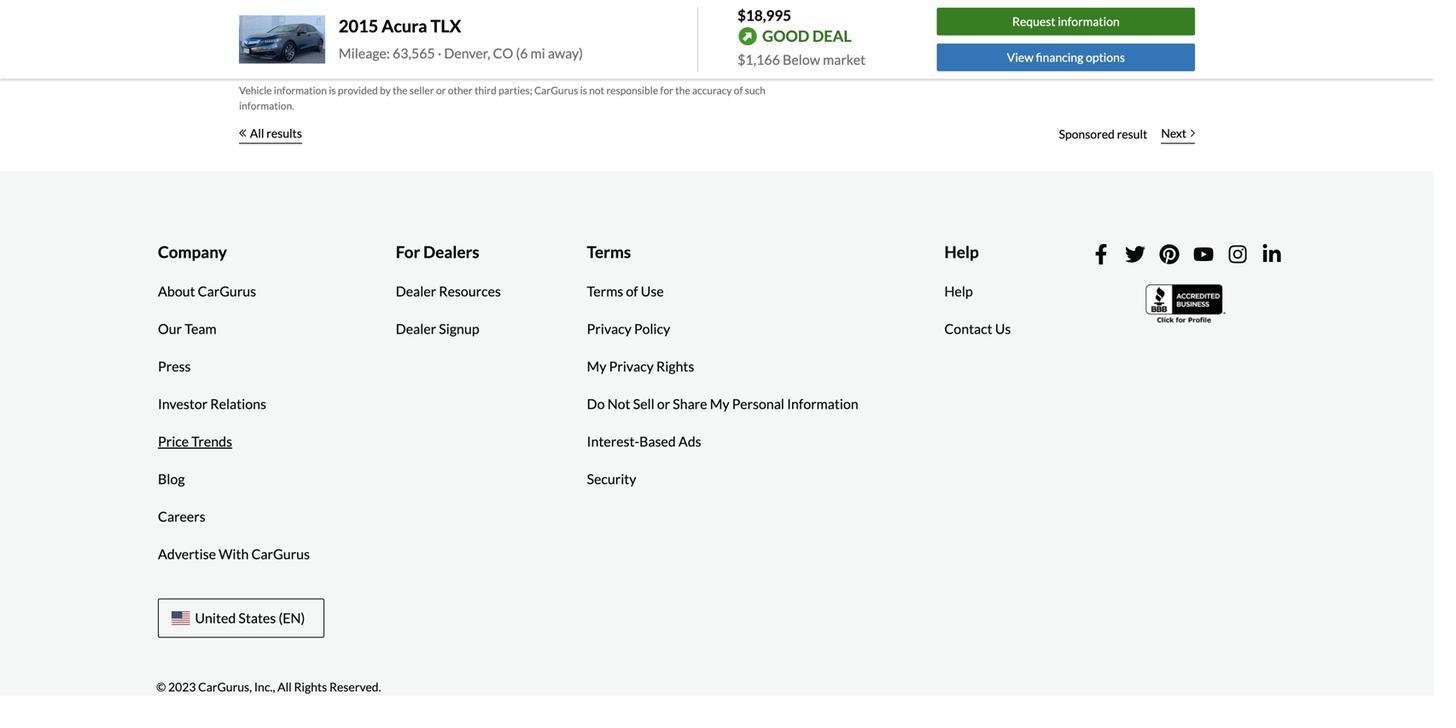 Task type: locate. For each thing, give the bounding box(es) containing it.
denver,
[[444, 45, 491, 61]]

1 horizontal spatial use
[[641, 283, 664, 300]]

information up options
[[1058, 14, 1120, 29]]

0 horizontal spatial on
[[493, 36, 504, 49]]

1 horizontal spatial all
[[278, 680, 292, 695]]

privacy down terms of use link
[[587, 321, 632, 338]]

2 horizontal spatial is
[[704, 36, 711, 49]]

or right seller
[[436, 84, 446, 97]]

blog link
[[145, 461, 198, 499]]

2 dealer from the top
[[396, 321, 437, 338]]

1 horizontal spatial information
[[1058, 14, 1120, 29]]

dealer signup
[[396, 321, 480, 338]]

0 horizontal spatial and
[[335, 52, 352, 64]]

1 vertical spatial rights
[[294, 680, 327, 695]]

is right it
[[704, 36, 711, 49]]

interest-based ads link
[[574, 423, 715, 461]]

by up conditions
[[386, 36, 397, 49]]

interest-
[[587, 434, 640, 450]]

press link
[[145, 348, 204, 386]]

1 help from the top
[[945, 242, 979, 262]]

us image
[[172, 612, 190, 626]]

provided down "2015"
[[344, 36, 384, 49]]

cargurus right 'with'
[[252, 546, 310, 563]]

help up contact on the right of page
[[945, 283, 973, 300]]

price trends
[[158, 434, 232, 450]]

on left oct
[[493, 36, 504, 49]]

deal
[[813, 27, 852, 45]]

conditions
[[354, 52, 403, 64]]

0 vertical spatial provided
[[344, 36, 384, 49]]

0 vertical spatial or
[[436, 84, 446, 97]]

by down conditions
[[380, 84, 391, 97]]

away)
[[548, 45, 583, 61]]

states
[[239, 610, 276, 627]]

rights up the share
[[657, 358, 695, 375]]

request information
[[1013, 14, 1120, 29]]

dealer inside "link"
[[396, 283, 437, 300]]

1 horizontal spatial my
[[710, 396, 730, 413]]

for
[[396, 242, 420, 262]]

all right inc.,
[[278, 680, 292, 695]]

privacy down privacy policy link
[[609, 358, 654, 375]]

2023.
[[535, 36, 561, 49]]

1 vertical spatial autocheck
[[254, 52, 304, 64]]

the right for
[[676, 84, 691, 97]]

autocheck terms and conditions link
[[254, 52, 403, 64]]

0 vertical spatial by
[[386, 36, 397, 49]]

terms
[[306, 52, 333, 64], [486, 52, 514, 64], [587, 242, 631, 262], [587, 283, 624, 300]]

cargurus terms of use link
[[440, 52, 544, 64]]

terms up privacy policy
[[587, 283, 624, 300]]

of up privacy policy
[[626, 283, 639, 300]]

information up the information.
[[274, 84, 327, 97]]

vehicle right 1
[[254, 36, 286, 49]]

mileage:
[[339, 45, 390, 61]]

1 vertical spatial dealer
[[396, 321, 437, 338]]

0 horizontal spatial of
[[516, 52, 525, 64]]

of left such
[[734, 84, 743, 97]]

0 horizontal spatial information
[[274, 84, 327, 97]]

information for request
[[1058, 14, 1120, 29]]

cargurus up team
[[198, 283, 256, 300]]

1 vertical spatial by
[[380, 84, 391, 97]]

0 horizontal spatial rights
[[294, 680, 327, 695]]

results
[[267, 126, 302, 141]]

cargurus,
[[198, 680, 252, 695]]

1 vertical spatial vehicle
[[239, 84, 272, 97]]

cargurus down .
[[535, 84, 578, 97]]

by inside vehicle information is provided by the seller or other third parties; cargurus is not responsible for the accuracy of such information.
[[380, 84, 391, 97]]

information for vehicle
[[274, 84, 327, 97]]

2 vertical spatial of
[[626, 283, 639, 300]]

provided inside vehicle information is provided by the seller or other third parties; cargurus is not responsible for the accuracy of such information.
[[338, 84, 378, 97]]

0 horizontal spatial or
[[436, 84, 446, 97]]

click for the bbb business review of this auto listing service in cambridge ma image
[[1146, 283, 1228, 326]]

1 vertical spatial privacy
[[609, 358, 654, 375]]

and down data
[[335, 52, 352, 64]]

0 vertical spatial privacy
[[587, 321, 632, 338]]

of inside terms of use link
[[626, 283, 639, 300]]

1 vertical spatial provided
[[338, 84, 378, 97]]

(en)
[[279, 610, 305, 627]]

is inside 1 vehicle history data provided by experian autocheck on oct 7, 2023. this data, and any reliance on it is subject to the autocheck terms and conditions and the cargurus terms of use .
[[704, 36, 711, 49]]

1 vertical spatial of
[[734, 84, 743, 97]]

information.
[[239, 100, 294, 112]]

privacy
[[587, 321, 632, 338], [609, 358, 654, 375]]

is left 'not'
[[580, 84, 588, 97]]

1 horizontal spatial autocheck
[[441, 36, 491, 49]]

information inside vehicle information is provided by the seller or other third parties; cargurus is not responsible for the accuracy of such information.
[[274, 84, 327, 97]]

about cargurus
[[158, 283, 256, 300]]

the
[[759, 36, 774, 49], [424, 52, 439, 64], [393, 84, 408, 97], [676, 84, 691, 97]]

contact
[[945, 321, 993, 338]]

result
[[1118, 127, 1148, 142]]

price
[[158, 434, 189, 450]]

investor relations link
[[145, 386, 279, 423]]

1 dealer from the top
[[396, 283, 437, 300]]

for
[[660, 84, 674, 97]]

information inside button
[[1058, 14, 1120, 29]]

mi
[[531, 45, 546, 61]]

1 vertical spatial my
[[710, 396, 730, 413]]

do not sell or share my personal information link
[[574, 386, 872, 423]]

2 horizontal spatial of
[[734, 84, 743, 97]]

and down experian
[[405, 52, 422, 64]]

of down oct
[[516, 52, 525, 64]]

trends
[[192, 434, 232, 450]]

cargurus inside about cargurus link
[[198, 283, 256, 300]]

my right the share
[[710, 396, 730, 413]]

by
[[386, 36, 397, 49], [380, 84, 391, 97]]

terms of use link
[[574, 273, 677, 311]]

autocheck down tlx at the left of the page
[[441, 36, 491, 49]]

1 horizontal spatial or
[[657, 396, 671, 413]]

autocheck down the history
[[254, 52, 304, 64]]

help
[[945, 242, 979, 262], [945, 283, 973, 300]]

autocheck
[[441, 36, 491, 49], [254, 52, 304, 64]]

next link
[[1155, 115, 1203, 153]]

0 vertical spatial dealer
[[396, 283, 437, 300]]

view financing options button
[[937, 44, 1196, 71]]

dealer for dealer resources
[[396, 283, 437, 300]]

1 horizontal spatial on
[[682, 36, 694, 49]]

0 vertical spatial use
[[527, 52, 544, 64]]

acura
[[382, 16, 428, 36]]

0 vertical spatial my
[[587, 358, 607, 375]]

is down autocheck terms and conditions link
[[329, 84, 336, 97]]

my
[[587, 358, 607, 375], [710, 396, 730, 413]]

the down experian
[[424, 52, 439, 64]]

provided down mileage:
[[338, 84, 378, 97]]

use down "7,"
[[527, 52, 544, 64]]

united
[[195, 610, 236, 627]]

sponsored result
[[1060, 127, 1148, 142]]

0 vertical spatial help
[[945, 242, 979, 262]]

vehicle
[[254, 36, 286, 49], [239, 84, 272, 97]]

options
[[1086, 50, 1126, 64]]

third
[[475, 84, 497, 97]]

or right the sell
[[657, 396, 671, 413]]

0 vertical spatial information
[[1058, 14, 1120, 29]]

dealer down for
[[396, 283, 437, 300]]

is
[[704, 36, 711, 49], [329, 84, 336, 97], [580, 84, 588, 97]]

0 vertical spatial all
[[250, 126, 264, 141]]

vehicle up the information.
[[239, 84, 272, 97]]

my up "do"
[[587, 358, 607, 375]]

rights
[[657, 358, 695, 375], [294, 680, 327, 695]]

dealer left signup
[[396, 321, 437, 338]]

sell
[[633, 396, 655, 413]]

1 vertical spatial information
[[274, 84, 327, 97]]

the left seller
[[393, 84, 408, 97]]

experian
[[399, 36, 439, 49]]

1 vertical spatial use
[[641, 283, 664, 300]]

rights left reserved.
[[294, 680, 327, 695]]

terms of use
[[587, 283, 664, 300]]

parties;
[[499, 84, 533, 97]]

.
[[544, 52, 546, 64]]

0 horizontal spatial use
[[527, 52, 544, 64]]

all right chevron double left image
[[250, 126, 264, 141]]

on left it
[[682, 36, 694, 49]]

terms down data
[[306, 52, 333, 64]]

interest-based ads
[[587, 434, 702, 450]]

use up policy
[[641, 283, 664, 300]]

1 vertical spatial or
[[657, 396, 671, 413]]

1 vertical spatial help
[[945, 283, 973, 300]]

tlx
[[431, 16, 461, 36]]

below
[[783, 51, 821, 68]]

dealer signup link
[[383, 311, 492, 348]]

this
[[563, 36, 582, 49]]

cargurus up other
[[440, 52, 484, 64]]

$1,166 below market
[[738, 51, 866, 68]]

1 horizontal spatial of
[[626, 283, 639, 300]]

0 vertical spatial vehicle
[[254, 36, 286, 49]]

provided
[[344, 36, 384, 49], [338, 84, 378, 97]]

press
[[158, 358, 191, 375]]

cargurus
[[440, 52, 484, 64], [535, 84, 578, 97], [198, 283, 256, 300], [252, 546, 310, 563]]

7,
[[525, 36, 533, 49]]

help up help link
[[945, 242, 979, 262]]

0 vertical spatial of
[[516, 52, 525, 64]]

0 vertical spatial rights
[[657, 358, 695, 375]]

1 horizontal spatial rights
[[657, 358, 695, 375]]

responsible
[[607, 84, 659, 97]]

and left any
[[608, 36, 625, 49]]

accuracy
[[693, 84, 732, 97]]

such
[[745, 84, 766, 97]]



Task type: vqa. For each thing, say whether or not it's contained in the screenshot.
3 Stars ( 0 )'s )
no



Task type: describe. For each thing, give the bounding box(es) containing it.
any
[[627, 36, 643, 49]]

security link
[[574, 461, 650, 499]]

©
[[156, 680, 166, 695]]

view
[[1008, 50, 1034, 64]]

company
[[158, 242, 227, 262]]

request information button
[[937, 8, 1196, 36]]

inc.,
[[254, 680, 275, 695]]

of inside 1 vehicle history data provided by experian autocheck on oct 7, 2023. this data, and any reliance on it is subject to the autocheck terms and conditions and the cargurus terms of use .
[[516, 52, 525, 64]]

0 horizontal spatial all
[[250, 126, 264, 141]]

contact us
[[945, 321, 1012, 338]]

2 help from the top
[[945, 283, 973, 300]]

price trends link
[[145, 423, 245, 461]]

us
[[996, 321, 1012, 338]]

1 vehicle history data provided by experian autocheck on oct 7, 2023. this data, and any reliance on it is subject to the autocheck terms and conditions and the cargurus terms of use .
[[239, 36, 774, 64]]

2015 acura tlx image
[[239, 15, 325, 64]]

with
[[219, 546, 249, 563]]

signup
[[439, 321, 480, 338]]

privacy policy
[[587, 321, 671, 338]]

reliance
[[645, 36, 681, 49]]

ads
[[679, 434, 702, 450]]

privacy inside privacy policy link
[[587, 321, 632, 338]]

1
[[239, 36, 245, 49]]

help link
[[932, 273, 986, 311]]

united states (en)
[[195, 610, 305, 627]]

about cargurus link
[[145, 273, 269, 311]]

investor relations
[[158, 396, 266, 413]]

about
[[158, 283, 195, 300]]

1 vertical spatial all
[[278, 680, 292, 695]]

careers link
[[145, 499, 218, 536]]

chevron right image
[[1192, 129, 1196, 138]]

seller
[[410, 84, 434, 97]]

0 horizontal spatial autocheck
[[254, 52, 304, 64]]

or inside vehicle information is provided by the seller or other third parties; cargurus is not responsible for the accuracy of such information.
[[436, 84, 446, 97]]

privacy inside my privacy rights link
[[609, 358, 654, 375]]

our
[[158, 321, 182, 338]]

by inside 1 vehicle history data provided by experian autocheck on oct 7, 2023. this data, and any reliance on it is subject to the autocheck terms and conditions and the cargurus terms of use .
[[386, 36, 397, 49]]

chevron double left image
[[239, 129, 247, 138]]

0 horizontal spatial my
[[587, 358, 607, 375]]

0 horizontal spatial is
[[329, 84, 336, 97]]

resources
[[439, 283, 501, 300]]

vehicle inside vehicle information is provided by the seller or other third parties; cargurus is not responsible for the accuracy of such information.
[[239, 84, 272, 97]]

team
[[185, 321, 217, 338]]

contact us link
[[932, 311, 1024, 348]]

privacy policy link
[[574, 311, 683, 348]]

sponsored
[[1060, 127, 1115, 142]]

information
[[787, 396, 859, 413]]

data
[[322, 36, 342, 49]]

63,565
[[393, 45, 435, 61]]

$1,166
[[738, 51, 780, 68]]

dealer resources
[[396, 283, 501, 300]]

based
[[640, 434, 676, 450]]

to
[[748, 36, 757, 49]]

my privacy rights link
[[574, 348, 707, 386]]

1 horizontal spatial is
[[580, 84, 588, 97]]

it
[[696, 36, 702, 49]]

or inside the 'do not sell or share my personal information' link
[[657, 396, 671, 413]]

share
[[673, 396, 708, 413]]

cargurus inside vehicle information is provided by the seller or other third parties; cargurus is not responsible for the accuracy of such information.
[[535, 84, 578, 97]]

vehicle inside 1 vehicle history data provided by experian autocheck on oct 7, 2023. this data, and any reliance on it is subject to the autocheck terms and conditions and the cargurus terms of use .
[[254, 36, 286, 49]]

cargurus inside 1 vehicle history data provided by experian autocheck on oct 7, 2023. this data, and any reliance on it is subject to the autocheck terms and conditions and the cargurus terms of use .
[[440, 52, 484, 64]]

do not sell or share my personal information
[[587, 396, 859, 413]]

personal
[[732, 396, 785, 413]]

blog
[[158, 471, 185, 488]]

financing
[[1037, 50, 1084, 64]]

dealer resources link
[[383, 273, 514, 311]]

0 vertical spatial autocheck
[[441, 36, 491, 49]]

data,
[[584, 36, 606, 49]]

advertise with cargurus
[[158, 546, 310, 563]]

of inside vehicle information is provided by the seller or other third parties; cargurus is not responsible for the accuracy of such information.
[[734, 84, 743, 97]]

policy
[[635, 321, 671, 338]]

our team link
[[145, 311, 229, 348]]

security
[[587, 471, 637, 488]]

not
[[608, 396, 631, 413]]

co
[[493, 45, 514, 61]]

our team
[[158, 321, 217, 338]]

1 on from the left
[[493, 36, 504, 49]]

use inside 1 vehicle history data provided by experian autocheck on oct 7, 2023. this data, and any reliance on it is subject to the autocheck terms and conditions and the cargurus terms of use .
[[527, 52, 544, 64]]

view financing options
[[1008, 50, 1126, 64]]

cargurus inside 'advertise with cargurus' 'link'
[[252, 546, 310, 563]]

provided inside 1 vehicle history data provided by experian autocheck on oct 7, 2023. this data, and any reliance on it is subject to the autocheck terms and conditions and the cargurus terms of use .
[[344, 36, 384, 49]]

not
[[590, 84, 605, 97]]

the right "to"
[[759, 36, 774, 49]]

1 horizontal spatial and
[[405, 52, 422, 64]]

all results link
[[239, 115, 302, 153]]

other
[[448, 84, 473, 97]]

history
[[288, 36, 320, 49]]

2 on from the left
[[682, 36, 694, 49]]

terms down oct
[[486, 52, 514, 64]]

© 2023 cargurus, inc., all rights reserved.
[[156, 680, 381, 695]]

$18,995
[[738, 6, 792, 24]]

terms up terms of use
[[587, 242, 631, 262]]

dealer for dealer signup
[[396, 321, 437, 338]]

advertise
[[158, 546, 216, 563]]

·
[[438, 45, 442, 61]]

do
[[587, 396, 605, 413]]

good deal
[[763, 27, 852, 45]]

next
[[1162, 126, 1187, 141]]

2 horizontal spatial and
[[608, 36, 625, 49]]

(6
[[516, 45, 528, 61]]

2023
[[168, 680, 196, 695]]

good
[[763, 27, 810, 45]]

reserved.
[[330, 680, 381, 695]]

relations
[[210, 396, 266, 413]]



